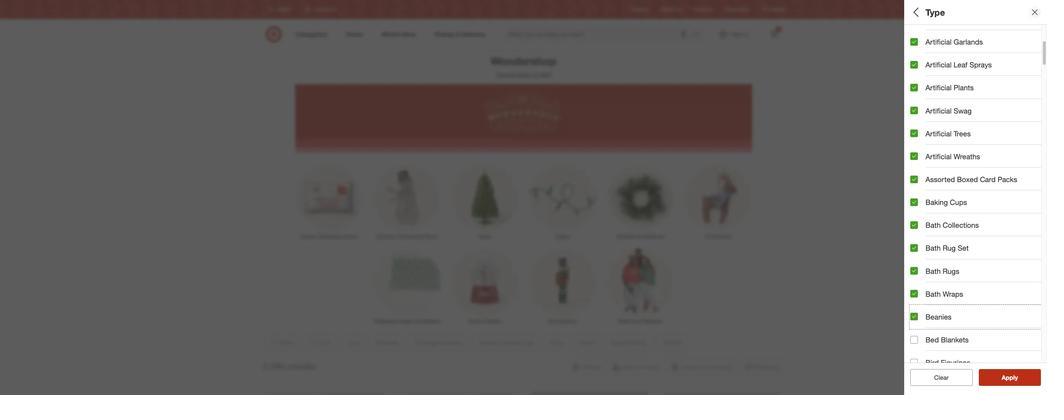 Task type: locate. For each thing, give the bounding box(es) containing it.
1 decor from the left
[[343, 233, 358, 240]]

search
[[689, 31, 707, 39]]

1 vertical spatial indoor
[[301, 233, 316, 240]]

2 animal from the left
[[999, 40, 1015, 46]]

wondershop inside wondershop wondershop (2,394)
[[496, 71, 531, 79]]

1 horizontal spatial outdoor
[[935, 113, 964, 121]]

deals
[[911, 166, 930, 175]]

circle
[[739, 7, 751, 12]]

0 vertical spatial wreaths
[[954, 152, 981, 161]]

bath left rugs
[[926, 267, 941, 275]]

Artificial Trees checkbox
[[911, 130, 919, 137]]

2 decor from the left
[[423, 233, 438, 240]]

2 artificial from the top
[[926, 60, 952, 69]]

0 horizontal spatial results
[[288, 361, 316, 372]]

0 vertical spatial &
[[638, 233, 641, 240]]

Bath Collections checkbox
[[911, 221, 919, 229]]

What can we help you find? suggestions appear below search field
[[504, 26, 694, 43]]

sprays
[[970, 60, 993, 69]]

filters
[[924, 7, 948, 17]]

find stores
[[763, 7, 786, 12]]

bath collections
[[926, 221, 980, 230]]

1 horizontal spatial garlands
[[954, 37, 984, 46]]

stores
[[773, 7, 786, 12]]

include out of stock
[[926, 298, 990, 307]]

bath for bath rugs
[[926, 267, 941, 275]]

wreaths inside type dialog
[[954, 152, 981, 161]]

redcard
[[695, 7, 713, 12]]

type inside dialog
[[926, 7, 946, 17]]

1 horizontal spatial indoor
[[911, 113, 933, 121]]

artificial down package quantity
[[926, 106, 952, 115]]

baking
[[926, 198, 949, 207]]

type inside type advent calendars; animal figurines; animal statues; ankl
[[911, 30, 927, 39]]

type
[[926, 7, 946, 17], [911, 30, 927, 39]]

1 vertical spatial garlands
[[643, 233, 664, 240]]

type advent calendars; animal figurines; animal statues; ankl
[[911, 30, 1048, 46]]

1 vertical spatial results
[[1007, 374, 1027, 382]]

redcard link
[[695, 6, 713, 13]]

bath rugs
[[926, 267, 960, 275]]

indoor
[[911, 113, 933, 121], [301, 233, 316, 240]]

0 vertical spatial garlands
[[954, 37, 984, 46]]

guest
[[911, 193, 931, 201]]

advent
[[911, 40, 928, 46]]

artificial down calendars;
[[926, 60, 952, 69]]

results right "see"
[[1007, 374, 1027, 382]]

Artificial Garlands checkbox
[[911, 38, 919, 46]]

clear inside button
[[931, 374, 945, 382]]

bath up include
[[926, 290, 941, 298]]

0 vertical spatial indoor
[[911, 113, 933, 121]]

artificial right artificial garlands checkbox
[[926, 37, 952, 46]]

results inside 'button'
[[1007, 374, 1027, 382]]

christmas
[[318, 233, 342, 240], [398, 233, 422, 240]]

2,394 results
[[263, 361, 316, 372]]

wondershop left (2,394)
[[496, 71, 531, 79]]

plants
[[954, 83, 974, 92]]

Bird Figurines checkbox
[[911, 359, 919, 367]]

christmas for outdoor
[[398, 233, 422, 240]]

ornaments link
[[680, 163, 758, 240]]

1 clear from the left
[[931, 374, 945, 382]]

5 artificial from the top
[[926, 129, 952, 138]]

bath right the bath collections 'checkbox'
[[926, 221, 941, 230]]

0 vertical spatial trees
[[954, 129, 971, 138]]

bed blankets
[[926, 335, 969, 344]]

0 horizontal spatial &
[[414, 318, 418, 324]]

Beanies checkbox
[[911, 313, 919, 321]]

2 bath from the top
[[926, 244, 941, 252]]

bath for bath rug set
[[926, 244, 941, 252]]

outdoor
[[935, 113, 964, 121], [376, 233, 396, 240]]

3 artificial from the top
[[926, 83, 952, 92]]

wondershop up (2,394)
[[491, 54, 557, 68]]

bath left rug
[[926, 244, 941, 252]]

animal left figurines;
[[956, 40, 973, 46]]

guest rating button
[[911, 185, 1048, 212]]

1 vertical spatial trees
[[479, 233, 491, 240]]

Artificial Wreaths checkbox
[[911, 153, 919, 160]]

artificial down indoor outdoor use
[[926, 129, 952, 138]]

matching pajamas
[[619, 318, 663, 324]]

figurines
[[941, 358, 971, 367]]

0 horizontal spatial outdoor
[[376, 233, 396, 240]]

type right all
[[926, 7, 946, 17]]

all
[[947, 374, 953, 382]]

garlands
[[954, 37, 984, 46], [643, 233, 664, 240]]

indoor outdoor use
[[911, 113, 979, 121]]

2
[[778, 27, 780, 32]]

features
[[911, 59, 941, 68]]

clear inside button
[[935, 374, 949, 382]]

1 horizontal spatial wreaths
[[954, 152, 981, 161]]

results right 2,394
[[288, 361, 316, 372]]

0 vertical spatial wondershop
[[491, 54, 557, 68]]

wreaths
[[954, 152, 981, 161], [617, 233, 637, 240]]

1 vertical spatial &
[[414, 318, 418, 324]]

4 bath from the top
[[926, 290, 941, 298]]

decor
[[343, 233, 358, 240], [423, 233, 438, 240]]

clear
[[931, 374, 945, 382], [935, 374, 949, 382]]

garlands inside type dialog
[[954, 37, 984, 46]]

registry link
[[632, 6, 649, 13]]

artificial for artificial plants
[[926, 83, 952, 92]]

target circle
[[725, 7, 751, 12]]

artificial right artificial plants checkbox
[[926, 83, 952, 92]]

type up advent
[[911, 30, 927, 39]]

1 horizontal spatial animal
[[999, 40, 1015, 46]]

weekly ad link
[[661, 6, 683, 13]]

indoor inside button
[[911, 113, 933, 121]]

artificial for artificial garlands
[[926, 37, 952, 46]]

bird figurines
[[926, 358, 971, 367]]

1 vertical spatial wondershop
[[496, 71, 531, 79]]

lights
[[556, 233, 570, 240]]

0 vertical spatial outdoor
[[935, 113, 964, 121]]

bird
[[926, 358, 939, 367]]

0 vertical spatial type
[[926, 7, 946, 17]]

6 artificial from the top
[[926, 152, 952, 161]]

use
[[966, 113, 979, 121]]

baking cups
[[926, 198, 968, 207]]

wreaths & garlands link
[[602, 163, 680, 240]]

0 horizontal spatial garlands
[[643, 233, 664, 240]]

results
[[288, 361, 316, 372], [1007, 374, 1027, 382]]

all filters dialog
[[905, 0, 1048, 395]]

1 horizontal spatial results
[[1007, 374, 1027, 382]]

1 bath from the top
[[926, 221, 941, 230]]

Artificial Swag checkbox
[[911, 107, 919, 114]]

results for 2,394 results
[[288, 361, 316, 372]]

rugs
[[943, 267, 960, 275]]

include
[[926, 298, 950, 307]]

christmas inside indoor christmas decor link
[[318, 233, 342, 240]]

animal left 'statues;' on the right
[[999, 40, 1015, 46]]

calendars;
[[929, 40, 955, 46]]

2 christmas from the left
[[398, 233, 422, 240]]

weekly
[[661, 7, 676, 12]]

Bath Rug Set checkbox
[[911, 244, 919, 252]]

1 vertical spatial outdoor
[[376, 233, 396, 240]]

matching pajamas link
[[602, 247, 680, 325]]

0 horizontal spatial christmas
[[318, 233, 342, 240]]

0 vertical spatial results
[[288, 361, 316, 372]]

fpo/apo button
[[911, 265, 1048, 292]]

garlands inside the wreaths & garlands link
[[643, 233, 664, 240]]

1 vertical spatial wreaths
[[617, 233, 637, 240]]

outdoor inside button
[[935, 113, 964, 121]]

4 artificial from the top
[[926, 106, 952, 115]]

features button
[[911, 51, 1048, 78]]

snow
[[469, 318, 482, 324]]

indoor christmas decor link
[[290, 163, 368, 240]]

christmas inside outdoor christmas decor link
[[398, 233, 422, 240]]

deals button
[[911, 158, 1048, 185]]

3 bath from the top
[[926, 267, 941, 275]]

1 artificial from the top
[[926, 37, 952, 46]]

blankets
[[942, 335, 969, 344]]

2 clear from the left
[[935, 374, 949, 382]]

supplies
[[419, 318, 440, 324]]

1 christmas from the left
[[318, 233, 342, 240]]

clear down "bird figurines"
[[935, 374, 949, 382]]

weekly ad
[[661, 7, 683, 12]]

0 horizontal spatial animal
[[956, 40, 973, 46]]

bath
[[926, 221, 941, 230], [926, 244, 941, 252], [926, 267, 941, 275], [926, 290, 941, 298]]

results for see results
[[1007, 374, 1027, 382]]

all
[[911, 7, 921, 17]]

1 horizontal spatial christmas
[[398, 233, 422, 240]]

quantity
[[943, 86, 972, 95]]

theme button
[[911, 212, 1048, 238]]

artificial up assorted
[[926, 152, 952, 161]]

of
[[964, 298, 971, 307]]

search button
[[689, 26, 707, 44]]

0 horizontal spatial decor
[[343, 233, 358, 240]]

1 vertical spatial type
[[911, 30, 927, 39]]

nutcrackers link
[[524, 247, 602, 325]]

clear left all
[[931, 374, 945, 382]]

apply
[[1002, 374, 1019, 382]]

leaf
[[954, 60, 968, 69]]

target circle link
[[725, 6, 751, 13]]

statues;
[[1017, 40, 1036, 46]]

registry
[[632, 7, 649, 12]]

1 horizontal spatial decor
[[423, 233, 438, 240]]

type for type advent calendars; animal figurines; animal statues; ankl
[[911, 30, 927, 39]]

1 horizontal spatial trees
[[954, 129, 971, 138]]

0 horizontal spatial indoor
[[301, 233, 316, 240]]



Task type: describe. For each thing, give the bounding box(es) containing it.
clear for clear
[[935, 374, 949, 382]]

wrapping paper & supplies link
[[368, 247, 446, 325]]

pajamas
[[642, 318, 663, 324]]

snow globes
[[469, 318, 501, 324]]

artificial trees
[[926, 129, 971, 138]]

bath wraps
[[926, 290, 964, 298]]

cups
[[951, 198, 968, 207]]

guest rating
[[911, 193, 956, 201]]

paper
[[399, 318, 413, 324]]

outdoor christmas decor
[[376, 233, 438, 240]]

artificial for artificial leaf sprays
[[926, 60, 952, 69]]

all filters
[[911, 7, 948, 17]]

outdoor christmas decor link
[[368, 163, 446, 240]]

package quantity
[[911, 86, 972, 95]]

artificial for artificial trees
[[926, 129, 952, 138]]

find stores link
[[763, 6, 786, 13]]

clear all
[[931, 374, 953, 382]]

artificial for artificial wreaths
[[926, 152, 952, 161]]

1 horizontal spatial &
[[638, 233, 641, 240]]

target
[[725, 7, 738, 12]]

indoor for indoor christmas decor
[[301, 233, 316, 240]]

nutcrackers
[[548, 318, 577, 324]]

0 horizontal spatial wreaths
[[617, 233, 637, 240]]

Bed Blankets checkbox
[[911, 336, 919, 344]]

type dialog
[[905, 0, 1048, 395]]

color
[[911, 246, 930, 255]]

Artificial Plants checkbox
[[911, 84, 919, 91]]

snow globes link
[[446, 247, 524, 325]]

see results
[[994, 374, 1027, 382]]

wreaths & garlands
[[617, 233, 664, 240]]

set
[[958, 244, 969, 252]]

indoor for indoor outdoor use
[[911, 113, 933, 121]]

bed
[[926, 335, 940, 344]]

clear for clear all
[[931, 374, 945, 382]]

card
[[981, 175, 996, 184]]

indoor outdoor use button
[[911, 105, 1048, 131]]

theme
[[911, 219, 934, 228]]

clear button
[[911, 369, 973, 386]]

wrapping
[[374, 318, 397, 324]]

package
[[911, 86, 941, 95]]

wondershop at target image
[[295, 84, 753, 153]]

find
[[763, 7, 772, 12]]

0 horizontal spatial trees
[[479, 233, 491, 240]]

color button
[[911, 238, 1048, 265]]

bath for bath wraps
[[926, 290, 941, 298]]

assorted
[[926, 175, 956, 184]]

lights link
[[524, 163, 602, 240]]

Assorted Boxed Card Packs checkbox
[[911, 176, 919, 183]]

artificial for artificial swag
[[926, 106, 952, 115]]

1 animal from the left
[[956, 40, 973, 46]]

out
[[952, 298, 962, 307]]

ornaments
[[705, 233, 732, 240]]

trees inside type dialog
[[954, 129, 971, 138]]

2 link
[[766, 26, 783, 43]]

indoor christmas decor
[[301, 233, 358, 240]]

Baking Cups checkbox
[[911, 198, 919, 206]]

fpo/apo
[[911, 273, 944, 282]]

stock
[[973, 298, 990, 307]]

decor for outdoor christmas decor
[[423, 233, 438, 240]]

apply button
[[979, 369, 1042, 386]]

packs
[[998, 175, 1018, 184]]

clear all button
[[911, 369, 973, 386]]

wondershop wondershop (2,394)
[[491, 54, 557, 79]]

christmas for indoor
[[318, 233, 342, 240]]

globes
[[484, 318, 501, 324]]

ad
[[677, 7, 683, 12]]

bath for bath collections
[[926, 221, 941, 230]]

Include out of stock checkbox
[[911, 299, 919, 307]]

artificial wreaths
[[926, 152, 981, 161]]

swag
[[954, 106, 972, 115]]

rug
[[943, 244, 956, 252]]

Bath Rugs checkbox
[[911, 267, 919, 275]]

beanies
[[926, 312, 952, 321]]

wrapping paper & supplies
[[374, 318, 440, 324]]

Bath Wraps checkbox
[[911, 290, 919, 298]]

assorted boxed card packs
[[926, 175, 1018, 184]]

artificial plants
[[926, 83, 974, 92]]

type for type
[[926, 7, 946, 17]]

bath rug set
[[926, 244, 969, 252]]

see results button
[[979, 369, 1042, 386]]

decor for indoor christmas decor
[[343, 233, 358, 240]]

Artificial Leaf Sprays checkbox
[[911, 61, 919, 69]]

price button
[[911, 131, 1048, 158]]

price
[[911, 139, 929, 148]]

artificial garlands
[[926, 37, 984, 46]]

2,394
[[263, 361, 285, 372]]

boxed
[[958, 175, 979, 184]]

artificial leaf sprays
[[926, 60, 993, 69]]

see
[[994, 374, 1005, 382]]

wraps
[[943, 290, 964, 298]]

artificial swag
[[926, 106, 972, 115]]

ankl
[[1038, 40, 1048, 46]]



Task type: vqa. For each thing, say whether or not it's contained in the screenshot.
at
no



